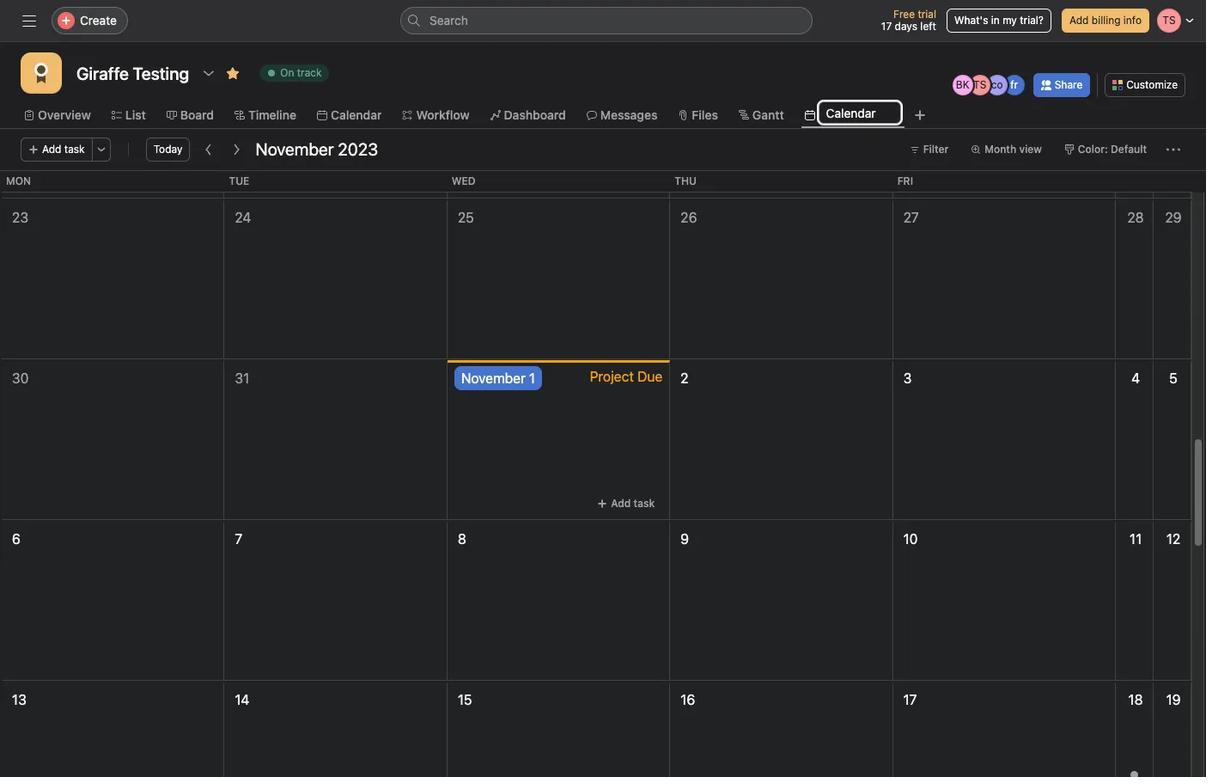 Task type: describe. For each thing, give the bounding box(es) containing it.
board
[[180, 107, 214, 122]]

25
[[458, 210, 474, 225]]

trial?
[[1021, 14, 1044, 27]]

timeline link
[[235, 106, 297, 125]]

timeline
[[248, 107, 297, 122]]

previous month image
[[202, 143, 216, 156]]

billing
[[1092, 14, 1121, 27]]

3
[[904, 370, 912, 386]]

dashboard link
[[490, 106, 566, 125]]

1 horizontal spatial task
[[634, 497, 655, 510]]

6
[[12, 531, 21, 547]]

28
[[1128, 210, 1145, 225]]

free
[[894, 8, 916, 21]]

tue
[[229, 175, 250, 187]]

customize
[[1127, 78, 1179, 91]]

board link
[[167, 106, 214, 125]]

7
[[235, 531, 243, 547]]

add billing info button
[[1062, 9, 1150, 33]]

overview
[[38, 107, 91, 122]]

30
[[12, 370, 29, 386]]

on track
[[280, 66, 322, 79]]

messages
[[601, 107, 658, 122]]

4
[[1132, 370, 1141, 386]]

color:
[[1079, 143, 1109, 156]]

on track button
[[252, 61, 337, 85]]

bk
[[957, 78, 970, 91]]

share button
[[1034, 73, 1091, 97]]

november for november 2023
[[256, 139, 334, 159]]

add billing info
[[1070, 14, 1142, 27]]

due
[[638, 369, 663, 384]]

what's
[[955, 14, 989, 27]]

free trial 17 days left
[[882, 8, 937, 33]]

track
[[297, 66, 322, 79]]

project
[[590, 369, 634, 384]]

overview link
[[24, 106, 91, 125]]

create button
[[52, 7, 128, 34]]

files
[[692, 107, 719, 122]]

next month image
[[230, 143, 244, 156]]

co
[[992, 78, 1004, 91]]

november 1
[[461, 370, 536, 386]]

0 vertical spatial add
[[1070, 14, 1090, 27]]

wed
[[452, 175, 476, 187]]

list
[[125, 107, 146, 122]]

18
[[1129, 692, 1144, 707]]

month
[[985, 143, 1017, 156]]

27
[[904, 210, 920, 225]]

mon
[[6, 175, 31, 187]]

expand sidebar image
[[22, 14, 36, 28]]

search
[[430, 13, 468, 28]]

month view button
[[964, 138, 1050, 162]]

add for add task button to the bottom
[[611, 497, 631, 510]]

search button
[[401, 7, 813, 34]]

days
[[895, 20, 918, 33]]

color: default button
[[1057, 138, 1155, 162]]

0 vertical spatial add task
[[42, 143, 85, 156]]

create
[[80, 13, 117, 28]]

default
[[1112, 143, 1148, 156]]

trial
[[918, 8, 937, 21]]

ts
[[974, 78, 987, 91]]

project due
[[590, 369, 663, 384]]

1 horizontal spatial more actions image
[[1167, 143, 1181, 156]]

color: default
[[1079, 143, 1148, 156]]

24
[[235, 210, 251, 225]]

customize button
[[1106, 73, 1186, 97]]

in
[[992, 14, 1000, 27]]

15
[[458, 692, 472, 707]]

add for the topmost add task button
[[42, 143, 61, 156]]



Task type: locate. For each thing, give the bounding box(es) containing it.
filter
[[924, 143, 949, 156]]

5
[[1170, 370, 1178, 386]]

november 2023
[[256, 139, 378, 159]]

0 horizontal spatial 17
[[882, 20, 892, 33]]

1 vertical spatial add task
[[611, 497, 655, 510]]

1 vertical spatial 17
[[904, 692, 918, 707]]

what's in my trial?
[[955, 14, 1044, 27]]

november left the 1
[[461, 370, 526, 386]]

0 horizontal spatial task
[[64, 143, 85, 156]]

0 horizontal spatial add
[[42, 143, 61, 156]]

2 vertical spatial add
[[611, 497, 631, 510]]

2023
[[338, 139, 378, 159]]

17 inside free trial 17 days left
[[882, 20, 892, 33]]

19
[[1167, 692, 1182, 707]]

1 horizontal spatial add task
[[611, 497, 655, 510]]

0 vertical spatial november
[[256, 139, 334, 159]]

0 horizontal spatial more actions image
[[96, 144, 106, 155]]

workflow
[[416, 107, 470, 122]]

view
[[1020, 143, 1043, 156]]

1 horizontal spatial add task button
[[590, 492, 663, 516]]

remove from starred image
[[226, 66, 240, 80]]

more actions image left today button
[[96, 144, 106, 155]]

filter button
[[902, 138, 957, 162]]

1 horizontal spatial 17
[[904, 692, 918, 707]]

8
[[458, 531, 467, 547]]

november down timeline at top left
[[256, 139, 334, 159]]

gantt link
[[739, 106, 785, 125]]

more actions image right default
[[1167, 143, 1181, 156]]

dashboard
[[504, 107, 566, 122]]

29
[[1166, 210, 1183, 225]]

november for november 1
[[461, 370, 526, 386]]

add tab image
[[914, 108, 927, 122]]

1 horizontal spatial november
[[461, 370, 526, 386]]

what's in my trial? button
[[947, 9, 1052, 33]]

on
[[280, 66, 294, 79]]

share
[[1055, 78, 1083, 91]]

workflow link
[[403, 106, 470, 125]]

0 vertical spatial task
[[64, 143, 85, 156]]

0 vertical spatial add task button
[[21, 138, 93, 162]]

add task button
[[21, 138, 93, 162], [590, 492, 663, 516]]

info
[[1124, 14, 1142, 27]]

1 vertical spatial add task button
[[590, 492, 663, 516]]

26
[[681, 210, 698, 225]]

show options image
[[202, 66, 216, 80]]

1 horizontal spatial add
[[611, 497, 631, 510]]

add task
[[42, 143, 85, 156], [611, 497, 655, 510]]

more actions image
[[1167, 143, 1181, 156], [96, 144, 106, 155]]

ribbon image
[[31, 63, 52, 83]]

search list box
[[401, 7, 813, 34]]

fri
[[898, 175, 914, 187]]

today button
[[146, 138, 190, 162]]

0 horizontal spatial add task
[[42, 143, 85, 156]]

left
[[921, 20, 937, 33]]

None text field
[[72, 58, 194, 89], [819, 101, 901, 124], [72, 58, 194, 89], [819, 101, 901, 124]]

10
[[904, 531, 918, 547]]

23
[[12, 210, 28, 225]]

task
[[64, 143, 85, 156], [634, 497, 655, 510]]

1 vertical spatial task
[[634, 497, 655, 510]]

17
[[882, 20, 892, 33], [904, 692, 918, 707]]

fr
[[1011, 78, 1019, 91]]

messages link
[[587, 106, 658, 125]]

1
[[530, 370, 536, 386]]

31
[[235, 370, 249, 386]]

9
[[681, 531, 689, 547]]

calendar
[[331, 107, 382, 122]]

thu
[[675, 175, 697, 187]]

gantt
[[753, 107, 785, 122]]

add
[[1070, 14, 1090, 27], [42, 143, 61, 156], [611, 497, 631, 510]]

0 vertical spatial 17
[[882, 20, 892, 33]]

list link
[[112, 106, 146, 125]]

11
[[1130, 531, 1143, 547]]

14
[[235, 692, 250, 707]]

2
[[681, 370, 689, 386]]

calendar link
[[317, 106, 382, 125]]

2 horizontal spatial add
[[1070, 14, 1090, 27]]

november
[[256, 139, 334, 159], [461, 370, 526, 386]]

13
[[12, 692, 27, 707]]

my
[[1003, 14, 1018, 27]]

1 vertical spatial add
[[42, 143, 61, 156]]

16
[[681, 692, 696, 707]]

12
[[1167, 531, 1181, 547]]

0 horizontal spatial november
[[256, 139, 334, 159]]

0 horizontal spatial add task button
[[21, 138, 93, 162]]

month view
[[985, 143, 1043, 156]]

today
[[154, 143, 183, 156]]

1 vertical spatial november
[[461, 370, 526, 386]]

files link
[[679, 106, 719, 125]]



Task type: vqa. For each thing, say whether or not it's contained in the screenshot.
global element
no



